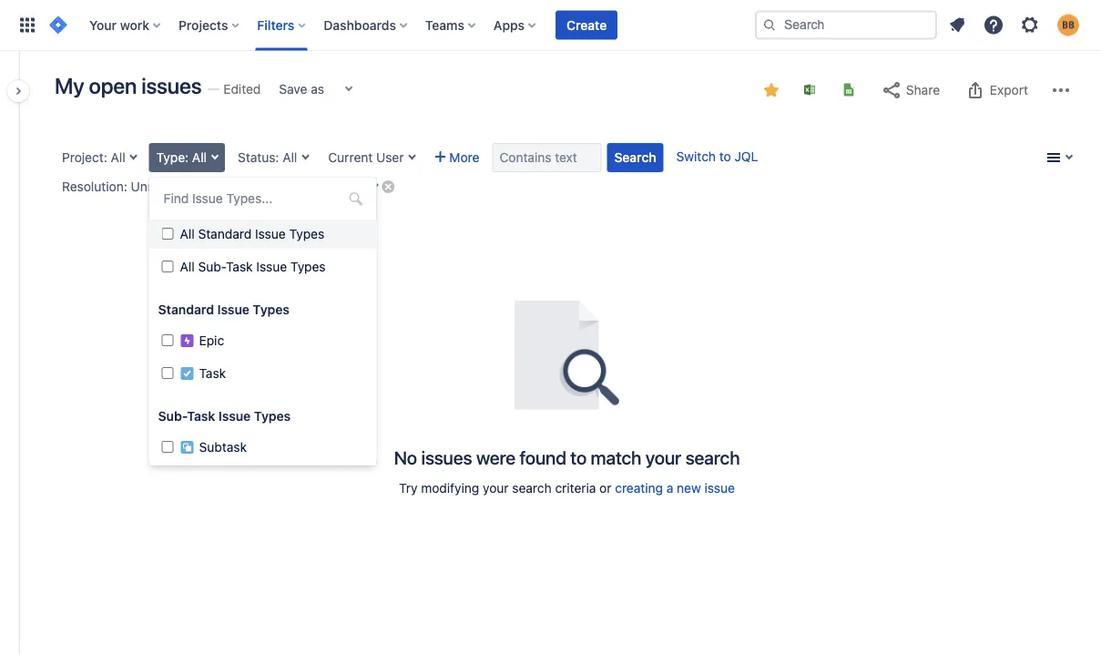 Task type: describe. For each thing, give the bounding box(es) containing it.
all inside dropdown button
[[348, 179, 366, 194]]

work
[[120, 17, 149, 32]]

dashboards button
[[318, 10, 414, 40]]

apps button
[[488, 10, 543, 40]]

or
[[600, 481, 612, 496]]

1 vertical spatial your
[[483, 481, 509, 496]]

criteria
[[555, 481, 596, 496]]

modifying
[[421, 481, 479, 496]]

projects
[[179, 17, 228, 32]]

were
[[476, 446, 516, 468]]

more button
[[428, 143, 487, 172]]

create button
[[556, 10, 618, 40]]

2 remove criteria image from the left
[[381, 179, 396, 194]]

banner containing your work
[[0, 0, 1102, 51]]

all down unresolved
[[180, 226, 195, 241]]

my open issues
[[55, 73, 202, 98]]

dashboards
[[324, 17, 396, 32]]

apps
[[494, 17, 525, 32]]

0 horizontal spatial to
[[571, 446, 587, 468]]

sidebar navigation image
[[0, 73, 40, 109]]

share link
[[872, 76, 949, 105]]

primary element
[[11, 0, 755, 51]]

search image
[[763, 18, 777, 32]]

appswitcher icon image
[[16, 14, 38, 36]]

edited
[[223, 82, 261, 97]]

standard issue types element
[[149, 326, 377, 390]]

1 vertical spatial standard
[[158, 302, 214, 317]]

found
[[520, 446, 567, 468]]

project: all
[[62, 150, 125, 165]]

as
[[311, 82, 324, 97]]

resolution:
[[62, 179, 127, 194]]

1 vertical spatial sub-
[[158, 409, 187, 424]]

0 vertical spatial task
[[226, 259, 253, 274]]

open in google sheets image
[[842, 82, 856, 97]]

type:
[[156, 150, 189, 165]]

creating
[[615, 481, 663, 496]]

teams
[[425, 17, 465, 32]]

resolution: unresolved
[[62, 179, 197, 194]]

try modifying your search criteria or creating a new issue
[[399, 481, 735, 496]]

save as
[[279, 82, 324, 97]]

try
[[399, 481, 418, 496]]

status: all
[[238, 150, 297, 165]]

all right "status:"
[[283, 150, 297, 165]]

0 vertical spatial search
[[686, 446, 740, 468]]

your work button
[[84, 10, 168, 40]]

0 vertical spatial issues
[[141, 73, 202, 98]]

issue down all standard issue types
[[256, 259, 287, 274]]

current user
[[328, 150, 404, 165]]

new
[[677, 481, 701, 496]]

search
[[615, 150, 657, 165]]

Search issues using keywords text field
[[492, 143, 602, 172]]

0 vertical spatial standard
[[198, 226, 252, 241]]

all up standard issue types
[[180, 259, 195, 274]]

notifications image
[[947, 14, 969, 36]]

no
[[394, 446, 417, 468]]

user
[[376, 150, 404, 165]]

filters button
[[252, 10, 313, 40]]

switch to jql
[[677, 149, 758, 164]]

your profile and settings image
[[1058, 14, 1080, 36]]



Task type: locate. For each thing, give the bounding box(es) containing it.
0 horizontal spatial issues
[[141, 73, 202, 98]]

0 horizontal spatial search
[[512, 481, 552, 496]]

match
[[591, 446, 642, 468]]

remove criteria image down user
[[381, 179, 396, 194]]

all right type:
[[192, 150, 207, 165]]

types
[[289, 226, 325, 241], [291, 259, 326, 274], [253, 302, 290, 317], [254, 409, 291, 424]]

1 horizontal spatial search
[[686, 446, 740, 468]]

sub-task issue types
[[158, 409, 291, 424]]

all down current
[[348, 179, 366, 194]]

your down the were
[[483, 481, 509, 496]]

small image
[[764, 83, 779, 97]]

search up issue at the bottom
[[686, 446, 740, 468]]

task
[[226, 259, 253, 274], [199, 366, 226, 381], [187, 409, 215, 424]]

your
[[89, 17, 117, 32]]

1 remove criteria image from the left
[[212, 179, 227, 194]]

default image
[[349, 191, 363, 206]]

0 vertical spatial your
[[646, 446, 682, 468]]

task inside "standard issue types" element
[[199, 366, 226, 381]]

issue down find issue types... field
[[255, 226, 286, 241]]

issue
[[705, 481, 735, 496]]

all standard issue types
[[180, 226, 325, 241]]

1 horizontal spatial remove criteria image
[[381, 179, 396, 194]]

subtask
[[199, 440, 247, 455]]

standard up epic
[[158, 302, 214, 317]]

switch
[[677, 149, 716, 164]]

to left jql
[[720, 149, 731, 164]]

issue up subtask
[[219, 409, 251, 424]]

your
[[646, 446, 682, 468], [483, 481, 509, 496]]

more
[[450, 150, 480, 165]]

1 horizontal spatial your
[[646, 446, 682, 468]]

help image
[[983, 14, 1005, 36]]

to
[[720, 149, 731, 164], [571, 446, 587, 468]]

no issues were found to match your search
[[394, 446, 740, 468]]

current
[[328, 150, 373, 165]]

projects button
[[173, 10, 246, 40]]

None checkbox
[[162, 228, 174, 240], [162, 334, 174, 346], [162, 228, 174, 240], [162, 334, 174, 346]]

0 vertical spatial to
[[720, 149, 731, 164]]

status:
[[238, 150, 279, 165]]

open
[[89, 73, 137, 98]]

Find Issue Types... field
[[158, 186, 368, 211]]

your work
[[89, 17, 149, 32]]

export
[[990, 82, 1029, 97]]

task down all standard issue types
[[226, 259, 253, 274]]

open in microsoft excel image
[[803, 82, 817, 97]]

current user button
[[321, 143, 422, 172]]

Search field
[[755, 10, 938, 40]]

1 horizontal spatial to
[[720, 149, 731, 164]]

unresolved
[[131, 179, 197, 194]]

your up a
[[646, 446, 682, 468]]

types down the all dropdown button
[[289, 226, 325, 241]]

to up the criteria
[[571, 446, 587, 468]]

issue
[[255, 226, 286, 241], [256, 259, 287, 274], [217, 302, 250, 317], [219, 409, 251, 424]]

sub-
[[198, 259, 226, 274], [158, 409, 187, 424]]

issues
[[141, 73, 202, 98], [421, 446, 472, 468]]

0 vertical spatial sub-
[[198, 259, 226, 274]]

search down "found"
[[512, 481, 552, 496]]

issues up 'modifying'
[[421, 446, 472, 468]]

switch to jql link
[[677, 149, 758, 164]]

standard
[[198, 226, 252, 241], [158, 302, 214, 317]]

all button
[[239, 172, 403, 201]]

save as button
[[270, 75, 333, 104]]

1 vertical spatial search
[[512, 481, 552, 496]]

a
[[667, 481, 674, 496]]

teams button
[[420, 10, 483, 40]]

save
[[279, 82, 307, 97]]

epic
[[199, 333, 224, 348]]

1 vertical spatial issues
[[421, 446, 472, 468]]

1 vertical spatial to
[[571, 446, 587, 468]]

types down all sub-task issue types
[[253, 302, 290, 317]]

jira software image
[[47, 14, 69, 36]]

issue up epic
[[217, 302, 250, 317]]

0 horizontal spatial remove criteria image
[[212, 179, 227, 194]]

types down "standard issue types" element
[[254, 409, 291, 424]]

2 vertical spatial task
[[187, 409, 215, 424]]

standard up all sub-task issue types
[[198, 226, 252, 241]]

standard issue types
[[158, 302, 290, 317]]

search
[[686, 446, 740, 468], [512, 481, 552, 496]]

1 vertical spatial task
[[199, 366, 226, 381]]

0 horizontal spatial sub-
[[158, 409, 187, 424]]

remove criteria image right unresolved
[[212, 179, 227, 194]]

banner
[[0, 0, 1102, 51]]

1 horizontal spatial issues
[[421, 446, 472, 468]]

project:
[[62, 150, 107, 165]]

share
[[906, 82, 940, 97]]

search button
[[607, 143, 664, 172]]

task up subtask
[[187, 409, 215, 424]]

creating a new issue link
[[615, 481, 735, 496]]

jql
[[735, 149, 758, 164]]

all up the resolution: unresolved
[[111, 150, 125, 165]]

filters
[[257, 17, 295, 32]]

my
[[55, 73, 84, 98]]

create
[[567, 17, 607, 32]]

jira software image
[[47, 14, 69, 36]]

settings image
[[1020, 14, 1041, 36]]

all
[[111, 150, 125, 165], [192, 150, 207, 165], [283, 150, 297, 165], [348, 179, 366, 194], [180, 226, 195, 241], [180, 259, 195, 274]]

issues right open
[[141, 73, 202, 98]]

0 horizontal spatial your
[[483, 481, 509, 496]]

export button
[[956, 76, 1038, 105]]

all sub-task issue types
[[180, 259, 326, 274]]

None checkbox
[[162, 261, 174, 272], [162, 367, 174, 379], [162, 441, 174, 453], [162, 261, 174, 272], [162, 367, 174, 379], [162, 441, 174, 453]]

task down epic
[[199, 366, 226, 381]]

type: all
[[156, 150, 207, 165]]

types down all standard issue types
[[291, 259, 326, 274]]

remove criteria image
[[212, 179, 227, 194], [381, 179, 396, 194]]

1 horizontal spatial sub-
[[198, 259, 226, 274]]



Task type: vqa. For each thing, say whether or not it's contained in the screenshot.
bottommost Search Field
no



